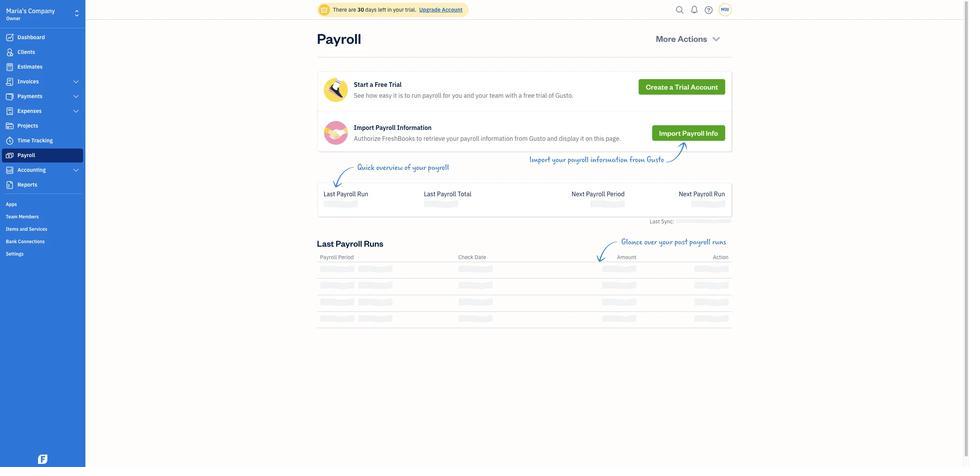Task type: describe. For each thing, give the bounding box(es) containing it.
payroll inside main element
[[17, 152, 35, 159]]

run for last payroll run
[[357, 190, 368, 198]]

trial inside start a free trial see how easy it is to run payroll for you and your team with a free trial of gusto.
[[389, 81, 402, 89]]

items and services
[[6, 226, 47, 232]]

next for next payroll period
[[572, 190, 585, 198]]

tracking
[[31, 137, 53, 144]]

projects link
[[2, 119, 83, 133]]

retrieve
[[423, 135, 445, 142]]

your right the overview
[[412, 163, 426, 172]]

items and services link
[[2, 223, 83, 235]]

:
[[673, 218, 674, 225]]

projects
[[17, 122, 38, 129]]

team members
[[6, 214, 39, 220]]

import for import payroll information authorize freshbooks to retrieve your payroll information from gusto and display it on this page.
[[354, 124, 374, 132]]

expense image
[[5, 108, 14, 115]]

info
[[706, 129, 718, 137]]

notifications image
[[688, 2, 701, 17]]

chart image
[[5, 167, 14, 174]]

bank connections
[[6, 239, 45, 245]]

estimates link
[[2, 60, 83, 74]]

import payroll info
[[659, 129, 718, 137]]

last for last payroll runs
[[317, 238, 334, 249]]

last sync :
[[650, 218, 676, 225]]

client image
[[5, 49, 14, 56]]

days
[[365, 6, 377, 13]]

clients link
[[2, 45, 83, 59]]

create a trial account
[[646, 82, 718, 91]]

apps
[[6, 201, 17, 207]]

main element
[[0, 0, 105, 467]]

in
[[387, 6, 392, 13]]

this
[[594, 135, 604, 142]]

1 vertical spatial from
[[630, 156, 645, 165]]

accounting link
[[2, 163, 83, 177]]

connections
[[18, 239, 45, 245]]

accounting
[[17, 167, 46, 174]]

owner
[[6, 16, 21, 21]]

there are 30 days left in your trial. upgrade account
[[333, 6, 462, 13]]

of inside start a free trial see how easy it is to run payroll for you and your team with a free trial of gusto.
[[548, 92, 554, 99]]

glance over your past payroll runs
[[621, 238, 726, 247]]

more actions
[[656, 33, 707, 44]]

estimate image
[[5, 63, 14, 71]]

last for last sync :
[[650, 218, 660, 225]]

action
[[713, 254, 729, 261]]

next payroll run
[[679, 190, 725, 198]]

team
[[489, 92, 504, 99]]

check date
[[458, 254, 486, 261]]

next payroll period
[[572, 190, 625, 198]]

maria's
[[6, 7, 27, 15]]

last payroll runs
[[317, 238, 383, 249]]

is
[[398, 92, 403, 99]]

import for import your payroll information from gusto
[[529, 156, 550, 165]]

import payroll information authorize freshbooks to retrieve your payroll information from gusto and display it on this page.
[[354, 124, 621, 142]]

expenses link
[[2, 104, 83, 118]]

chevron large down image for invoices
[[72, 79, 80, 85]]

are
[[348, 6, 356, 13]]

0 horizontal spatial account
[[442, 6, 462, 13]]

timer image
[[5, 137, 14, 145]]

amount
[[617, 254, 636, 261]]

with
[[505, 92, 517, 99]]

next for next payroll run
[[679, 190, 692, 198]]

estimates
[[17, 63, 43, 70]]

last payroll run
[[324, 190, 368, 198]]

easy
[[379, 92, 392, 99]]

payroll for next payroll run
[[693, 190, 713, 198]]

0 vertical spatial period
[[607, 190, 625, 198]]

maria's company owner
[[6, 7, 55, 21]]

date
[[475, 254, 486, 261]]

your down display
[[552, 156, 566, 165]]

search image
[[674, 4, 686, 16]]

payments
[[17, 93, 43, 100]]

start
[[354, 81, 368, 89]]

quick overview of your payroll
[[357, 163, 449, 172]]

team
[[6, 214, 18, 220]]

payments link
[[2, 90, 83, 104]]

actions
[[678, 33, 707, 44]]

1 horizontal spatial gusto
[[647, 156, 664, 165]]

to inside import payroll information authorize freshbooks to retrieve your payroll information from gusto and display it on this page.
[[416, 135, 422, 142]]

payroll for last payroll run
[[337, 190, 356, 198]]

time tracking
[[17, 137, 53, 144]]

bank connections link
[[2, 236, 83, 247]]

from inside import payroll information authorize freshbooks to retrieve your payroll information from gusto and display it on this page.
[[514, 135, 528, 142]]

more actions button
[[649, 29, 729, 48]]

more
[[656, 33, 676, 44]]

members
[[19, 214, 39, 220]]

payroll inside start a free trial see how easy it is to run payroll for you and your team with a free trial of gusto.
[[422, 92, 441, 99]]

dashboard link
[[2, 31, 83, 45]]

mw button
[[718, 3, 732, 16]]

freshbooks image
[[36, 455, 49, 464]]

runs
[[712, 238, 726, 247]]

on
[[585, 135, 593, 142]]

trial inside button
[[675, 82, 689, 91]]

bank
[[6, 239, 17, 245]]

gusto inside import payroll information authorize freshbooks to retrieve your payroll information from gusto and display it on this page.
[[529, 135, 546, 142]]

free
[[375, 81, 387, 89]]

payroll up last payroll total
[[428, 163, 449, 172]]

information
[[397, 124, 432, 132]]

upgrade
[[419, 6, 441, 13]]

create
[[646, 82, 668, 91]]

payroll for next payroll period
[[586, 190, 605, 198]]

team members link
[[2, 211, 83, 222]]

invoices
[[17, 78, 39, 85]]

it inside import payroll information authorize freshbooks to retrieve your payroll information from gusto and display it on this page.
[[580, 135, 584, 142]]

how
[[366, 92, 378, 99]]

clients
[[17, 49, 35, 56]]

information inside import payroll information authorize freshbooks to retrieve your payroll information from gusto and display it on this page.
[[481, 135, 513, 142]]

your right in
[[393, 6, 404, 13]]

payroll for import payroll information authorize freshbooks to retrieve your payroll information from gusto and display it on this page.
[[375, 124, 396, 132]]

and inside start a free trial see how easy it is to run payroll for you and your team with a free trial of gusto.
[[464, 92, 474, 99]]

invoices link
[[2, 75, 83, 89]]

trial.
[[405, 6, 416, 13]]

payroll for last payroll total
[[437, 190, 456, 198]]

over
[[644, 238, 657, 247]]

payroll inside import payroll information authorize freshbooks to retrieve your payroll information from gusto and display it on this page.
[[460, 135, 479, 142]]

go to help image
[[702, 4, 715, 16]]

payroll for last payroll runs
[[336, 238, 362, 249]]

payroll period
[[320, 254, 354, 261]]

project image
[[5, 122, 14, 130]]



Task type: vqa. For each thing, say whether or not it's contained in the screenshot.
'TIMETRACKING' IMAGE
no



Task type: locate. For each thing, give the bounding box(es) containing it.
left
[[378, 6, 386, 13]]

1 horizontal spatial it
[[580, 135, 584, 142]]

1 horizontal spatial of
[[548, 92, 554, 99]]

reports
[[17, 181, 37, 188]]

money image
[[5, 152, 14, 160]]

to right is
[[404, 92, 410, 99]]

there
[[333, 6, 347, 13]]

1 horizontal spatial trial
[[675, 82, 689, 91]]

0 horizontal spatial information
[[481, 135, 513, 142]]

import inside import payroll information authorize freshbooks to retrieve your payroll information from gusto and display it on this page.
[[354, 124, 374, 132]]

next
[[572, 190, 585, 198], [679, 190, 692, 198]]

past
[[675, 238, 688, 247]]

a left "free"
[[519, 92, 522, 99]]

company
[[28, 7, 55, 15]]

payroll down display
[[568, 156, 589, 165]]

your inside import payroll information authorize freshbooks to retrieve your payroll information from gusto and display it on this page.
[[446, 135, 459, 142]]

time
[[17, 137, 30, 144]]

payroll inside import payroll information authorize freshbooks to retrieve your payroll information from gusto and display it on this page.
[[375, 124, 396, 132]]

crown image
[[320, 6, 328, 14]]

0 horizontal spatial run
[[357, 190, 368, 198]]

chevron large down image up projects link
[[72, 108, 80, 115]]

report image
[[5, 181, 14, 189]]

0 horizontal spatial of
[[404, 163, 410, 172]]

it left is
[[393, 92, 397, 99]]

a left free
[[370, 81, 373, 89]]

mw
[[721, 7, 729, 12]]

run for next payroll run
[[714, 190, 725, 198]]

apps link
[[2, 198, 83, 210]]

trial up is
[[389, 81, 402, 89]]

authorize
[[354, 135, 381, 142]]

chevron large down image for payments
[[72, 94, 80, 100]]

payroll right the retrieve
[[460, 135, 479, 142]]

1 vertical spatial chevron large down image
[[72, 94, 80, 100]]

1 vertical spatial account
[[691, 82, 718, 91]]

upgrade account link
[[418, 6, 462, 13]]

and right you
[[464, 92, 474, 99]]

chevron large down image
[[72, 79, 80, 85], [72, 94, 80, 100]]

1 chevron large down image from the top
[[72, 108, 80, 115]]

chevron large down image inside payments link
[[72, 94, 80, 100]]

chevron large down image inside the expenses link
[[72, 108, 80, 115]]

it
[[393, 92, 397, 99], [580, 135, 584, 142]]

total
[[458, 190, 471, 198]]

payroll
[[422, 92, 441, 99], [460, 135, 479, 142], [568, 156, 589, 165], [428, 163, 449, 172], [689, 238, 710, 247]]

payroll link
[[2, 149, 83, 163]]

1 horizontal spatial to
[[416, 135, 422, 142]]

payroll inside button
[[682, 129, 704, 137]]

invoice image
[[5, 78, 14, 86]]

0 vertical spatial from
[[514, 135, 528, 142]]

2 vertical spatial and
[[20, 226, 28, 232]]

last payroll total
[[424, 190, 471, 198]]

chevron large down image down estimates link
[[72, 79, 80, 85]]

last for last payroll total
[[424, 190, 436, 198]]

1 horizontal spatial from
[[630, 156, 645, 165]]

1 horizontal spatial a
[[519, 92, 522, 99]]

glance
[[621, 238, 642, 247]]

1 vertical spatial information
[[590, 156, 628, 165]]

0 vertical spatial of
[[548, 92, 554, 99]]

create a trial account button
[[639, 79, 725, 95]]

0 horizontal spatial and
[[20, 226, 28, 232]]

you
[[452, 92, 462, 99]]

services
[[29, 226, 47, 232]]

0 vertical spatial and
[[464, 92, 474, 99]]

2 horizontal spatial a
[[669, 82, 673, 91]]

a inside button
[[669, 82, 673, 91]]

1 vertical spatial and
[[547, 135, 558, 142]]

import payroll info button
[[652, 125, 725, 141]]

and right 'items' at the left of the page
[[20, 226, 28, 232]]

run
[[357, 190, 368, 198], [714, 190, 725, 198]]

1 horizontal spatial information
[[590, 156, 628, 165]]

settings
[[6, 251, 24, 257]]

sync
[[661, 218, 673, 225]]

1 vertical spatial period
[[338, 254, 354, 261]]

expenses
[[17, 108, 42, 115]]

2 horizontal spatial and
[[547, 135, 558, 142]]

for
[[443, 92, 451, 99]]

your right the over
[[659, 238, 673, 247]]

2 horizontal spatial import
[[659, 129, 681, 137]]

and inside import payroll information authorize freshbooks to retrieve your payroll information from gusto and display it on this page.
[[547, 135, 558, 142]]

freshbooks
[[382, 135, 415, 142]]

payroll left for
[[422, 92, 441, 99]]

1 horizontal spatial run
[[714, 190, 725, 198]]

from
[[514, 135, 528, 142], [630, 156, 645, 165]]

information
[[481, 135, 513, 142], [590, 156, 628, 165]]

last
[[324, 190, 335, 198], [424, 190, 436, 198], [650, 218, 660, 225], [317, 238, 334, 249]]

start a free trial see how easy it is to run payroll for you and your team with a free trial of gusto.
[[354, 81, 573, 99]]

import inside button
[[659, 129, 681, 137]]

items
[[6, 226, 19, 232]]

1 horizontal spatial period
[[607, 190, 625, 198]]

payroll for import payroll info
[[682, 129, 704, 137]]

0 horizontal spatial period
[[338, 254, 354, 261]]

1 vertical spatial gusto
[[647, 156, 664, 165]]

it inside start a free trial see how easy it is to run payroll for you and your team with a free trial of gusto.
[[393, 92, 397, 99]]

chevron large down image for expenses
[[72, 108, 80, 115]]

trial right the create
[[675, 82, 689, 91]]

trial
[[536, 92, 547, 99]]

1 vertical spatial of
[[404, 163, 410, 172]]

to down information
[[416, 135, 422, 142]]

0 vertical spatial chevron large down image
[[72, 79, 80, 85]]

0 vertical spatial account
[[442, 6, 462, 13]]

0 horizontal spatial a
[[370, 81, 373, 89]]

30
[[357, 6, 364, 13]]

1 vertical spatial it
[[580, 135, 584, 142]]

0 horizontal spatial to
[[404, 92, 410, 99]]

1 vertical spatial chevron large down image
[[72, 167, 80, 174]]

0 horizontal spatial from
[[514, 135, 528, 142]]

runs
[[364, 238, 383, 249]]

1 run from the left
[[357, 190, 368, 198]]

a right the create
[[669, 82, 673, 91]]

0 vertical spatial to
[[404, 92, 410, 99]]

2 chevron large down image from the top
[[72, 94, 80, 100]]

payroll right past at bottom right
[[689, 238, 710, 247]]

a for start
[[370, 81, 373, 89]]

and inside "link"
[[20, 226, 28, 232]]

and left display
[[547, 135, 558, 142]]

of
[[548, 92, 554, 99], [404, 163, 410, 172]]

import your payroll information from gusto
[[529, 156, 664, 165]]

page.
[[606, 135, 621, 142]]

chevrondown image
[[711, 33, 722, 44]]

chevron large down image for accounting
[[72, 167, 80, 174]]

quick
[[357, 163, 374, 172]]

account inside button
[[691, 82, 718, 91]]

trial
[[389, 81, 402, 89], [675, 82, 689, 91]]

display
[[559, 135, 579, 142]]

0 vertical spatial chevron large down image
[[72, 108, 80, 115]]

dashboard image
[[5, 34, 14, 42]]

see
[[354, 92, 364, 99]]

gusto.
[[555, 92, 573, 99]]

1 next from the left
[[572, 190, 585, 198]]

0 horizontal spatial trial
[[389, 81, 402, 89]]

0 horizontal spatial gusto
[[529, 135, 546, 142]]

chevron large down image
[[72, 108, 80, 115], [72, 167, 80, 174]]

check
[[458, 254, 473, 261]]

0 horizontal spatial import
[[354, 124, 374, 132]]

1 horizontal spatial import
[[529, 156, 550, 165]]

and
[[464, 92, 474, 99], [547, 135, 558, 142], [20, 226, 28, 232]]

to inside start a free trial see how easy it is to run payroll for you and your team with a free trial of gusto.
[[404, 92, 410, 99]]

of right the overview
[[404, 163, 410, 172]]

2 run from the left
[[714, 190, 725, 198]]

time tracking link
[[2, 134, 83, 148]]

chevron large down image inside accounting link
[[72, 167, 80, 174]]

chevron large down image up 'reports' link
[[72, 167, 80, 174]]

run
[[412, 92, 421, 99]]

1 horizontal spatial account
[[691, 82, 718, 91]]

0 vertical spatial information
[[481, 135, 513, 142]]

of right trial
[[548, 92, 554, 99]]

your left team
[[476, 92, 488, 99]]

import for import payroll info
[[659, 129, 681, 137]]

period
[[607, 190, 625, 198], [338, 254, 354, 261]]

0 vertical spatial it
[[393, 92, 397, 99]]

last for last payroll run
[[324, 190, 335, 198]]

gusto
[[529, 135, 546, 142], [647, 156, 664, 165]]

0 horizontal spatial it
[[393, 92, 397, 99]]

overview
[[376, 163, 403, 172]]

0 horizontal spatial next
[[572, 190, 585, 198]]

it left the on
[[580, 135, 584, 142]]

1 vertical spatial to
[[416, 135, 422, 142]]

your right the retrieve
[[446, 135, 459, 142]]

0 vertical spatial gusto
[[529, 135, 546, 142]]

a for create
[[669, 82, 673, 91]]

2 chevron large down image from the top
[[72, 167, 80, 174]]

your inside start a free trial see how easy it is to run payroll for you and your team with a free trial of gusto.
[[476, 92, 488, 99]]

chevron large down image up the expenses link
[[72, 94, 80, 100]]

your
[[393, 6, 404, 13], [476, 92, 488, 99], [446, 135, 459, 142], [552, 156, 566, 165], [412, 163, 426, 172], [659, 238, 673, 247]]

1 horizontal spatial next
[[679, 190, 692, 198]]

2 next from the left
[[679, 190, 692, 198]]

payment image
[[5, 93, 14, 101]]

1 horizontal spatial and
[[464, 92, 474, 99]]

1 chevron large down image from the top
[[72, 79, 80, 85]]

dashboard
[[17, 34, 45, 41]]



